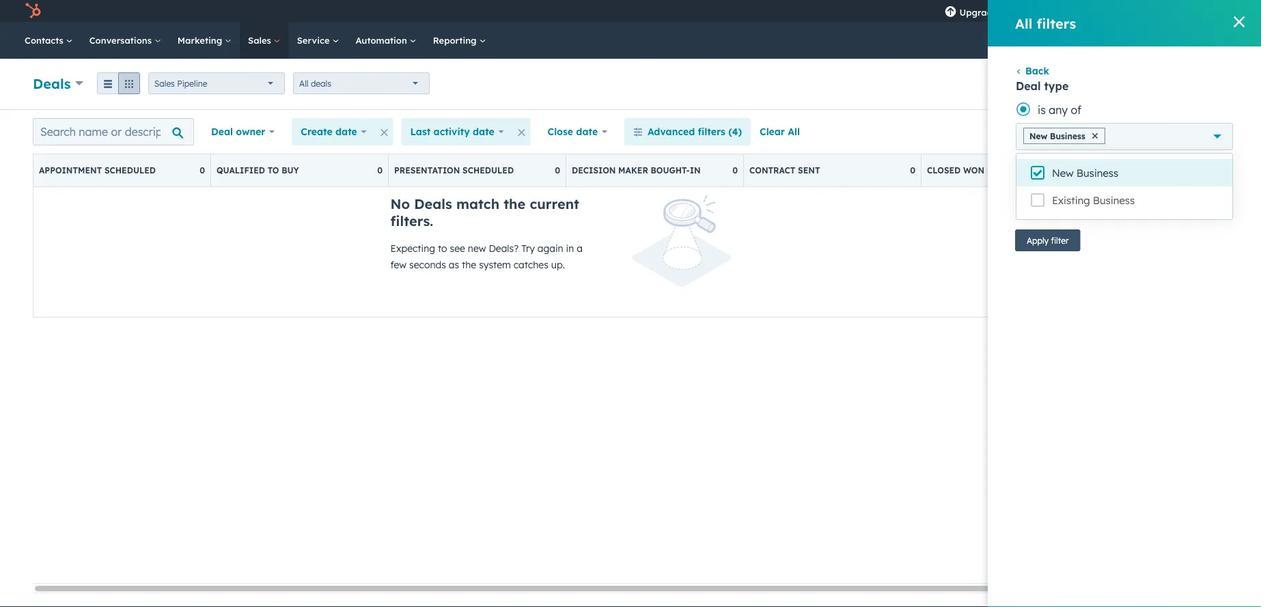 Task type: vqa. For each thing, say whether or not it's contained in the screenshot.
(4)
yes



Task type: locate. For each thing, give the bounding box(es) containing it.
menu item
[[1008, 0, 1011, 22]]

buy
[[282, 165, 299, 176]]

apply filter
[[1027, 235, 1069, 246]]

0 vertical spatial new business
[[1030, 131, 1086, 141]]

1 vertical spatial deals
[[414, 195, 452, 213]]

business down the 'closed lost'
[[1093, 194, 1135, 207]]

create date
[[301, 126, 357, 138]]

sales left pipeline
[[155, 78, 175, 89]]

0 up current at the top left of the page
[[555, 165, 560, 176]]

deal left owner
[[211, 126, 233, 138]]

Search name or description search field
[[33, 118, 194, 146]]

the right match
[[504, 195, 526, 213]]

see
[[450, 243, 465, 255]]

2 vertical spatial all
[[788, 126, 800, 138]]

0 vertical spatial of
[[1071, 103, 1082, 117]]

0 horizontal spatial new
[[1030, 131, 1048, 141]]

is down is known
[[1038, 202, 1046, 215]]

in
[[690, 165, 701, 176]]

contacts
[[25, 35, 66, 46]]

new inside row group
[[1053, 167, 1074, 180]]

6 0 from the left
[[1088, 165, 1094, 176]]

1 horizontal spatial sales
[[248, 35, 274, 46]]

to left buy
[[268, 165, 279, 176]]

scheduled for appointment scheduled
[[105, 165, 156, 176]]

1 scheduled from the left
[[105, 165, 156, 176]]

it!
[[1216, 5, 1223, 16]]

1 vertical spatial business
[[1077, 167, 1119, 180]]

is left any
[[1038, 103, 1046, 117]]

0 horizontal spatial date
[[336, 126, 357, 138]]

row group
[[1017, 159, 1233, 214]]

last activity date button
[[402, 118, 513, 146]]

actions button
[[1034, 73, 1094, 95]]

1 horizontal spatial close image
[[1234, 16, 1245, 27]]

menu
[[935, 0, 1245, 22]]

all inside 'popup button'
[[299, 78, 309, 89]]

0 horizontal spatial deal
[[211, 126, 233, 138]]

match
[[457, 195, 500, 213]]

1 date from the left
[[336, 126, 357, 138]]

3 0 from the left
[[555, 165, 560, 176]]

0 vertical spatial all
[[1016, 15, 1033, 32]]

new business
[[1030, 131, 1086, 141], [1053, 167, 1119, 180]]

0 vertical spatial to
[[268, 165, 279, 176]]

0 vertical spatial new
[[1030, 131, 1048, 141]]

0 horizontal spatial filters
[[698, 126, 726, 138]]

0 horizontal spatial deals
[[33, 75, 71, 92]]

1 vertical spatial new
[[1053, 167, 1074, 180]]

1 vertical spatial deal
[[211, 126, 233, 138]]

1 horizontal spatial deals
[[414, 195, 452, 213]]

1 closed from the left
[[927, 165, 961, 176]]

deals
[[33, 75, 71, 92], [414, 195, 452, 213]]

deal
[[1016, 79, 1041, 93], [211, 126, 233, 138]]

marketing
[[178, 35, 225, 46]]

filters for all
[[1037, 15, 1077, 32]]

date for close date
[[576, 126, 598, 138]]

to left the see
[[438, 243, 447, 255]]

scheduled up match
[[463, 165, 514, 176]]

existing
[[1053, 194, 1091, 207]]

0 left qualified at left top
[[200, 165, 205, 176]]

is left known
[[1038, 180, 1046, 193]]

0 vertical spatial filters
[[1037, 15, 1077, 32]]

2 closed from the left
[[1105, 165, 1139, 176]]

deal inside popup button
[[211, 126, 233, 138]]

0 horizontal spatial close image
[[1093, 133, 1098, 139]]

1 horizontal spatial scheduled
[[463, 165, 514, 176]]

date right the activity
[[473, 126, 495, 138]]

save
[[1164, 126, 1187, 138]]

owner
[[236, 126, 266, 138]]

0 for presentation scheduled
[[555, 165, 560, 176]]

2 is from the top
[[1038, 158, 1046, 172]]

0 vertical spatial deals
[[33, 75, 71, 92]]

all
[[1016, 15, 1033, 32], [299, 78, 309, 89], [788, 126, 800, 138]]

filters for advanced
[[698, 126, 726, 138]]

row group containing new business
[[1017, 159, 1233, 214]]

filter
[[1051, 235, 1069, 246]]

1 horizontal spatial filters
[[1037, 15, 1077, 32]]

4 0 from the left
[[733, 165, 738, 176]]

date right the create on the left
[[336, 126, 357, 138]]

won
[[964, 165, 985, 176]]

4 is from the top
[[1038, 202, 1046, 215]]

actions
[[1065, 126, 1099, 138]]

the
[[504, 195, 526, 213], [462, 259, 477, 271]]

is left none
[[1038, 158, 1046, 172]]

group inside deals banner
[[97, 72, 140, 94]]

0 vertical spatial business
[[1051, 131, 1086, 141]]

the right as
[[462, 259, 477, 271]]

sent
[[798, 165, 820, 176]]

deal owner
[[211, 126, 266, 138]]

1 vertical spatial of
[[1078, 158, 1088, 172]]

sales
[[248, 35, 274, 46], [155, 78, 175, 89]]

1 horizontal spatial deal
[[1016, 79, 1041, 93]]

hubspot image
[[25, 3, 41, 19]]

actions
[[1046, 79, 1074, 89]]

qualified
[[217, 165, 265, 176]]

1 horizontal spatial closed
[[1105, 165, 1139, 176]]

settings image
[[1098, 6, 1110, 18]]

0 vertical spatial the
[[504, 195, 526, 213]]

view
[[1190, 126, 1212, 138]]

board
[[1034, 126, 1062, 138]]

1 horizontal spatial the
[[504, 195, 526, 213]]

0 for decision maker bought-in
[[733, 165, 738, 176]]

0 right none
[[1088, 165, 1094, 176]]

1 vertical spatial all
[[299, 78, 309, 89]]

system
[[479, 259, 511, 271]]

0 horizontal spatial scheduled
[[105, 165, 156, 176]]

clear all
[[760, 126, 800, 138]]

5 0 from the left
[[910, 165, 916, 176]]

automation
[[356, 35, 410, 46]]

0
[[200, 165, 205, 176], [377, 165, 383, 176], [555, 165, 560, 176], [733, 165, 738, 176], [910, 165, 916, 176], [1088, 165, 1094, 176]]

date
[[336, 126, 357, 138], [473, 126, 495, 138], [576, 126, 598, 138]]

last activity date
[[410, 126, 495, 138]]

all left deals
[[299, 78, 309, 89]]

filters.
[[391, 213, 433, 230]]

scheduled
[[105, 165, 156, 176], [463, 165, 514, 176]]

filters inside button
[[698, 126, 726, 138]]

sales inside popup button
[[155, 78, 175, 89]]

1 0 from the left
[[200, 165, 205, 176]]

help image
[[1075, 6, 1087, 18]]

business
[[1051, 131, 1086, 141], [1077, 167, 1119, 180], [1093, 194, 1135, 207]]

0 left presentation
[[377, 165, 383, 176]]

deal for deal type
[[1016, 79, 1041, 93]]

sales left service
[[248, 35, 274, 46]]

new business down any
[[1030, 131, 1086, 141]]

0 horizontal spatial to
[[268, 165, 279, 176]]

decision
[[572, 165, 616, 176]]

all inside 'button'
[[788, 126, 800, 138]]

1 vertical spatial close image
[[1093, 133, 1098, 139]]

1 horizontal spatial new
[[1053, 167, 1074, 180]]

close image
[[1234, 16, 1245, 27], [1093, 133, 1098, 139]]

to inside expecting to see new deals? try again in a few seconds as the system catches up.
[[438, 243, 447, 255]]

3 date from the left
[[576, 126, 598, 138]]

closed left the lost
[[1105, 165, 1139, 176]]

no deals match the current filters.
[[391, 195, 580, 230]]

new business inside dropdown button
[[1030, 131, 1086, 141]]

few
[[391, 259, 407, 271]]

0 horizontal spatial sales
[[155, 78, 175, 89]]

new down is any of
[[1030, 131, 1048, 141]]

2 scheduled from the left
[[463, 165, 514, 176]]

deals inside no deals match the current filters.
[[414, 195, 452, 213]]

deal down back button
[[1016, 79, 1041, 93]]

apply filter button
[[1016, 230, 1081, 252]]

sales inside 'link'
[[248, 35, 274, 46]]

1 horizontal spatial to
[[438, 243, 447, 255]]

1 vertical spatial to
[[438, 243, 447, 255]]

2 horizontal spatial date
[[576, 126, 598, 138]]

sales for sales
[[248, 35, 274, 46]]

business down is any of
[[1051, 131, 1086, 141]]

0 vertical spatial sales
[[248, 35, 274, 46]]

close image inside new business dropdown button
[[1093, 133, 1098, 139]]

closed won
[[927, 165, 985, 176]]

is for is any of
[[1038, 103, 1046, 117]]

contract sent
[[750, 165, 820, 176]]

new business up existing business
[[1053, 167, 1119, 180]]

of right any
[[1071, 103, 1082, 117]]

is unknown
[[1038, 202, 1095, 215]]

search image
[[1233, 36, 1243, 45]]

all left marketplaces image
[[1016, 15, 1033, 32]]

of right none
[[1078, 158, 1088, 172]]

type
[[1045, 79, 1069, 93]]

closed for closed lost
[[1105, 165, 1139, 176]]

1 vertical spatial sales
[[155, 78, 175, 89]]

new inside dropdown button
[[1030, 131, 1048, 141]]

all deals button
[[293, 72, 430, 94]]

3 is from the top
[[1038, 180, 1046, 193]]

0 left closed won
[[910, 165, 916, 176]]

closed left won
[[927, 165, 961, 176]]

advanced
[[648, 126, 695, 138]]

close date button
[[539, 118, 616, 146]]

automation link
[[347, 22, 425, 59]]

0 horizontal spatial all
[[299, 78, 309, 89]]

2 horizontal spatial all
[[1016, 15, 1033, 32]]

2 0 from the left
[[377, 165, 383, 176]]

filters
[[1037, 15, 1077, 32], [698, 126, 726, 138]]

0 horizontal spatial the
[[462, 259, 477, 271]]

group
[[97, 72, 140, 94]]

all deals
[[299, 78, 331, 89]]

date right close
[[576, 126, 598, 138]]

1 is from the top
[[1038, 103, 1046, 117]]

0 vertical spatial deal
[[1016, 79, 1041, 93]]

scheduled down search name or description "search field" on the left top
[[105, 165, 156, 176]]

1 vertical spatial new business
[[1053, 167, 1119, 180]]

reporting
[[433, 35, 479, 46]]

is
[[1038, 103, 1046, 117], [1038, 158, 1046, 172], [1038, 180, 1046, 193], [1038, 202, 1046, 215]]

deals button
[[33, 73, 83, 93]]

deals?
[[489, 243, 519, 255]]

0 for qualified to buy
[[377, 165, 383, 176]]

is for is unknown
[[1038, 202, 1046, 215]]

new up existing
[[1053, 167, 1074, 180]]

deals right no at the top left of the page
[[414, 195, 452, 213]]

1 vertical spatial filters
[[698, 126, 726, 138]]

1 vertical spatial the
[[462, 259, 477, 271]]

0 left contract
[[733, 165, 738, 176]]

is for is known
[[1038, 180, 1046, 193]]

save view button
[[1133, 118, 1229, 146]]

marketing link
[[169, 22, 240, 59]]

deals down contacts link
[[33, 75, 71, 92]]

all for all deals
[[299, 78, 309, 89]]

0 horizontal spatial closed
[[927, 165, 961, 176]]

apply
[[1027, 235, 1049, 246]]

try
[[522, 243, 535, 255]]

1 horizontal spatial date
[[473, 126, 495, 138]]

business up existing business
[[1077, 167, 1119, 180]]

1 horizontal spatial all
[[788, 126, 800, 138]]

all right the 'clear' in the top right of the page
[[788, 126, 800, 138]]

expecting to see new deals? try again in a few seconds as the system catches up.
[[391, 243, 583, 271]]

up.
[[551, 259, 565, 271]]



Task type: describe. For each thing, give the bounding box(es) containing it.
clear all button
[[751, 118, 809, 146]]

sales pipeline
[[155, 78, 207, 89]]

sales for sales pipeline
[[155, 78, 175, 89]]

deal for deal owner
[[211, 126, 233, 138]]

no
[[391, 195, 410, 213]]

2 date from the left
[[473, 126, 495, 138]]

save view
[[1164, 126, 1212, 138]]

hubspot link
[[16, 3, 51, 19]]

to for expecting
[[438, 243, 447, 255]]

vhs
[[1164, 5, 1182, 16]]

advanced filters (4)
[[648, 126, 742, 138]]

reporting link
[[425, 22, 494, 59]]

existing business
[[1053, 194, 1135, 207]]

0 vertical spatial close image
[[1234, 16, 1245, 27]]

conversations link
[[81, 22, 169, 59]]

calling icon image
[[1017, 5, 1030, 18]]

expecting
[[391, 243, 435, 255]]

service
[[297, 35, 332, 46]]

is known
[[1038, 180, 1083, 193]]

any
[[1049, 103, 1068, 117]]

deals banner
[[33, 69, 1229, 96]]

pipeline
[[177, 78, 207, 89]]

deal type
[[1016, 79, 1069, 93]]

sales link
[[240, 22, 289, 59]]

close
[[548, 126, 573, 138]]

is for is none of
[[1038, 158, 1046, 172]]

appointment scheduled
[[39, 165, 156, 176]]

a
[[577, 243, 583, 255]]

decision maker bought-in
[[572, 165, 701, 176]]

is none of
[[1038, 158, 1088, 172]]

qualified to buy
[[217, 165, 299, 176]]

2 vertical spatial business
[[1093, 194, 1135, 207]]

search button
[[1226, 29, 1249, 52]]

board actions button
[[1016, 118, 1125, 146]]

of for is any of
[[1071, 103, 1082, 117]]

presentation scheduled
[[394, 165, 514, 176]]

deals
[[311, 78, 331, 89]]

all for all filters
[[1016, 15, 1033, 32]]

terry turtle image
[[1149, 5, 1162, 17]]

the inside no deals match the current filters.
[[504, 195, 526, 213]]

can
[[1185, 5, 1200, 16]]

none
[[1049, 158, 1075, 172]]

closed lost
[[1105, 165, 1163, 176]]

the inside expecting to see new deals? try again in a few seconds as the system catches up.
[[462, 259, 477, 271]]

advanced filters (4) button
[[625, 118, 751, 146]]

activity
[[434, 126, 470, 138]]

fix
[[1203, 5, 1213, 16]]

create date button
[[292, 118, 376, 146]]

contacts link
[[16, 22, 81, 59]]

back
[[1026, 65, 1050, 77]]

new
[[468, 243, 486, 255]]

upgrade
[[960, 6, 998, 18]]

create
[[301, 126, 333, 138]]

close date
[[548, 126, 598, 138]]

notifications image
[[1121, 6, 1133, 18]]

clear
[[760, 126, 785, 138]]

deals inside popup button
[[33, 75, 71, 92]]

vhs can fix it!
[[1164, 5, 1223, 16]]

lost
[[1141, 165, 1163, 176]]

Search HubSpot search field
[[1070, 29, 1237, 52]]

scheduled for presentation scheduled
[[463, 165, 514, 176]]

0 for contract sent
[[910, 165, 916, 176]]

vhs can fix it! button
[[1141, 0, 1244, 22]]

contract
[[750, 165, 796, 176]]

closed for closed won
[[927, 165, 961, 176]]

date for create date
[[336, 126, 357, 138]]

appointment
[[39, 165, 102, 176]]

menu containing vhs can fix it!
[[935, 0, 1245, 22]]

as
[[449, 259, 459, 271]]

last
[[410, 126, 431, 138]]

again
[[538, 243, 564, 255]]

conversations
[[89, 35, 154, 46]]

current
[[530, 195, 580, 213]]

service link
[[289, 22, 347, 59]]

business inside dropdown button
[[1051, 131, 1086, 141]]

upgrade image
[[945, 6, 957, 18]]

(4)
[[729, 126, 742, 138]]

sales pipeline button
[[148, 72, 285, 94]]

catches
[[514, 259, 549, 271]]

0 for appointment scheduled
[[200, 165, 205, 176]]

0 for closed won
[[1088, 165, 1094, 176]]

bought-
[[651, 165, 690, 176]]

marketplaces image
[[1046, 6, 1058, 18]]

calling icon button
[[1012, 2, 1035, 20]]

is any of
[[1038, 103, 1082, 117]]

of for is none of
[[1078, 158, 1088, 172]]

help button
[[1069, 0, 1093, 22]]

to for qualified
[[268, 165, 279, 176]]



